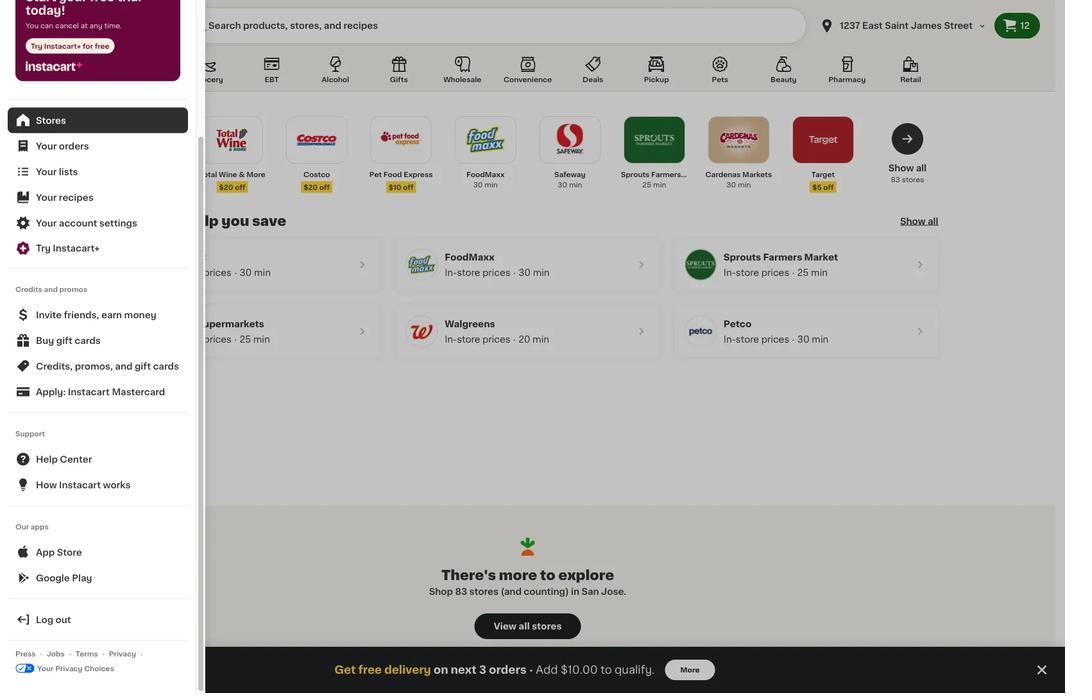 Task type: vqa. For each thing, say whether or not it's contained in the screenshot.
49 in the $ 6 49
no



Task type: describe. For each thing, give the bounding box(es) containing it.
30 min for walmart
[[240, 268, 271, 277]]

deals
[[583, 76, 604, 83]]

more
[[499, 568, 537, 582]]

convenience
[[504, 76, 552, 83]]

costco
[[304, 171, 330, 178]]

mastercard
[[112, 388, 165, 397]]

invite friends, earn money
[[36, 311, 156, 320]]

shop categories tab list
[[117, 54, 939, 91]]

stores inside "there's more to explore shop 83 stores (and counting) in san jose."
[[470, 587, 499, 596]]

ebt
[[265, 76, 279, 83]]

pharmacy button
[[820, 54, 875, 91]]

gifts button
[[372, 54, 427, 91]]

press link
[[13, 649, 38, 659]]

store for lucky supermarkets
[[178, 335, 201, 344]]

pet
[[370, 171, 382, 178]]

ebt button
[[244, 54, 300, 91]]

12
[[1021, 21, 1030, 30]]

settings
[[99, 219, 137, 228]]

cancel
[[55, 22, 79, 29]]

lists
[[59, 168, 78, 177]]

$10.00
[[561, 665, 598, 676]]

in-store prices for sprouts farmers market
[[724, 268, 790, 277]]

more inside total wine & more $20 off
[[247, 171, 265, 178]]

qualify.
[[615, 665, 655, 676]]

in- for foodmaxx
[[445, 268, 457, 277]]

30 min for petco
[[798, 335, 829, 344]]

25 min for farmers
[[798, 268, 828, 277]]

target
[[812, 171, 835, 178]]

25 for lucky supermarkets
[[240, 335, 251, 344]]

pickup
[[644, 76, 669, 83]]

how
[[36, 481, 57, 490]]

your account settings link
[[8, 211, 188, 236]]

cardenas
[[706, 171, 741, 178]]

log out
[[36, 616, 71, 625]]

privacy link
[[106, 649, 139, 659]]

30 inside the safeway 30 min
[[558, 181, 568, 188]]

counting)
[[524, 587, 569, 596]]

all for show all
[[928, 217, 939, 226]]

your privacy choices link
[[13, 659, 117, 678]]

12 button
[[995, 13, 1041, 39]]

gift inside 'link'
[[56, 336, 72, 345]]

your for your account settings
[[36, 219, 57, 228]]

trial
[[117, 0, 142, 3]]

total
[[199, 171, 217, 178]]

wholesale button
[[435, 54, 490, 91]]

for
[[83, 43, 93, 50]]

friends,
[[64, 311, 99, 320]]

buy gift cards
[[36, 336, 101, 345]]

jobs link
[[44, 649, 67, 659]]

$20 inside costco $20 off
[[304, 184, 318, 191]]

your lists link
[[8, 159, 188, 185]]

off inside costco $20 off
[[320, 184, 330, 191]]

sprouts for sprouts farmers market 25 min
[[621, 171, 650, 178]]

1 vertical spatial free
[[95, 43, 110, 50]]

petco
[[724, 319, 752, 328]]

our apps element
[[8, 540, 188, 591]]

for you button
[[117, 54, 172, 91]]

save
[[252, 214, 286, 228]]

pet food express $10 off
[[370, 171, 433, 191]]

explore
[[559, 568, 614, 582]]

target $5 off
[[812, 171, 835, 191]]

apply:
[[36, 388, 66, 397]]

foodmaxx for foodmaxx 30 min
[[467, 171, 505, 178]]

account
[[59, 219, 97, 228]]

to inside treatment tracker modal dialog
[[601, 665, 612, 676]]

help
[[186, 214, 219, 228]]

farmers for sprouts farmers market
[[763, 253, 803, 262]]

store for petco
[[736, 335, 759, 344]]

your orders link
[[8, 134, 188, 159]]

san
[[582, 587, 599, 596]]

safeway 30 min
[[555, 171, 586, 188]]

instacart for how
[[59, 481, 101, 490]]

your
[[59, 0, 87, 3]]

next
[[451, 665, 477, 676]]

help center
[[36, 455, 92, 464]]

instacart for apply:
[[68, 388, 110, 397]]

there's
[[441, 568, 496, 582]]

welcome dialog
[[0, 0, 205, 693]]

to inside "there's more to explore shop 83 stores (and counting) in san jose."
[[540, 568, 556, 582]]

1 vertical spatial cards
[[153, 362, 179, 371]]

market for sprouts farmers market 25 min
[[683, 171, 709, 178]]

promos,
[[75, 362, 113, 371]]

min inside 'cardenas markets 30 min'
[[738, 181, 751, 188]]

safeway
[[555, 171, 586, 178]]

apply: instacart mastercard
[[36, 388, 165, 397]]

show for show all 83 stores
[[889, 164, 914, 173]]

walgreens
[[445, 319, 495, 328]]

prices for sprouts farmers market
[[762, 268, 790, 277]]

view all stores link
[[475, 614, 581, 639]]

30 min for foodmaxx
[[519, 268, 550, 277]]

25 min for supermarkets
[[240, 335, 270, 344]]

try instacart+
[[36, 244, 100, 253]]

choices
[[84, 665, 114, 672]]

stores for stores to help you save
[[117, 214, 165, 228]]

stores inside the show all 83 stores
[[902, 176, 925, 183]]

convenience button
[[499, 54, 557, 91]]

instacart+ for try instacart+ for free
[[44, 43, 81, 50]]

stores inside button
[[532, 622, 562, 631]]

credits,
[[36, 362, 73, 371]]

3
[[479, 665, 487, 676]]

get
[[335, 665, 356, 676]]

orders inside treatment tracker modal dialog
[[489, 665, 527, 676]]

prices for lucky supermarkets
[[204, 335, 232, 344]]

sprouts farmers market 25 min
[[621, 171, 709, 188]]

food
[[384, 171, 402, 178]]

0 vertical spatial and
[[44, 286, 58, 293]]

sprouts farmers market
[[724, 253, 838, 262]]

google play
[[36, 574, 92, 583]]

you inside button
[[145, 76, 158, 83]]

app
[[36, 548, 55, 557]]

total wine & more $20 off
[[199, 171, 265, 191]]

our
[[15, 523, 29, 531]]

stores for stores
[[36, 116, 66, 125]]

3 · from the left
[[102, 651, 105, 658]]

in-store prices for walgreens
[[445, 335, 511, 344]]

grocery button
[[181, 54, 236, 91]]

support
[[15, 430, 45, 437]]

treatment tracker modal dialog
[[0, 647, 1066, 693]]

pets button
[[693, 54, 748, 91]]

delivery
[[384, 665, 431, 676]]

help center link
[[8, 447, 188, 472]]

time.
[[104, 22, 122, 29]]

your account settings
[[36, 219, 137, 228]]

off inside target $5 off
[[824, 184, 834, 191]]

in- for lucky supermarkets
[[166, 335, 178, 344]]

credits and promos element
[[8, 302, 188, 405]]

pets
[[712, 76, 729, 83]]



Task type: locate. For each thing, give the bounding box(es) containing it.
markets
[[743, 171, 772, 178]]

in- for walmart
[[166, 268, 178, 277]]

83 up show all "popup button"
[[891, 176, 901, 183]]

free right get
[[358, 665, 382, 676]]

instacart+ for try instacart+
[[53, 244, 100, 253]]

free inside treatment tracker modal dialog
[[358, 665, 382, 676]]

1 horizontal spatial you
[[222, 214, 249, 228]]

in- up "walgreens" at left
[[445, 268, 457, 277]]

credits and promos
[[15, 286, 87, 293]]

83 inside "there's more to explore shop 83 stores (and counting) in san jose."
[[455, 587, 467, 596]]

1 vertical spatial stores
[[470, 587, 499, 596]]

show all 83 stores
[[889, 164, 927, 183]]

2 horizontal spatial all
[[928, 217, 939, 226]]

off right $5
[[824, 184, 834, 191]]

stores down there's on the bottom left
[[470, 587, 499, 596]]

1 horizontal spatial stores
[[532, 622, 562, 631]]

show for show all
[[901, 217, 926, 226]]

1 horizontal spatial 30 min
[[519, 268, 550, 277]]

show inside the show all 83 stores
[[889, 164, 914, 173]]

&
[[239, 171, 245, 178]]

2 horizontal spatial 30 min
[[798, 335, 829, 344]]

stores to help you save tab panel
[[111, 112, 945, 357]]

all inside the show all 83 stores
[[917, 164, 927, 173]]

0 horizontal spatial 83
[[455, 587, 467, 596]]

you right for
[[145, 76, 158, 83]]

2 horizontal spatial stores
[[902, 176, 925, 183]]

more button
[[665, 660, 716, 680]]

0 vertical spatial free
[[90, 0, 115, 3]]

prices for walgreens
[[483, 335, 511, 344]]

support element
[[8, 447, 188, 498]]

your for your privacy choices
[[37, 665, 54, 672]]

sprouts inside sprouts farmers market 25 min
[[621, 171, 650, 178]]

more right &
[[247, 171, 265, 178]]

0 vertical spatial all
[[917, 164, 927, 173]]

cards inside 'link'
[[75, 336, 101, 345]]

1 horizontal spatial and
[[115, 362, 133, 371]]

1 horizontal spatial 83
[[891, 176, 901, 183]]

0 horizontal spatial privacy
[[55, 665, 82, 672]]

show all button
[[901, 215, 939, 228]]

app store
[[36, 548, 82, 557]]

1 vertical spatial stores
[[117, 214, 165, 228]]

in- for walgreens
[[445, 335, 457, 344]]

0 horizontal spatial to
[[168, 214, 184, 228]]

stores up your orders
[[36, 116, 66, 125]]

1 vertical spatial to
[[540, 568, 556, 582]]

cards down friends,
[[75, 336, 101, 345]]

2 vertical spatial free
[[358, 665, 382, 676]]

to inside "tab panel"
[[168, 214, 184, 228]]

free up any
[[90, 0, 115, 3]]

store for walgreens
[[457, 335, 480, 344]]

1 horizontal spatial market
[[805, 253, 838, 262]]

0 vertical spatial foodmaxx
[[467, 171, 505, 178]]

off inside total wine & more $20 off
[[235, 184, 246, 191]]

your down the your recipes
[[36, 219, 57, 228]]

0 vertical spatial gift
[[56, 336, 72, 345]]

1 vertical spatial foodmaxx
[[445, 253, 495, 262]]

$20 down wine
[[219, 184, 233, 191]]

· up choices
[[102, 651, 105, 658]]

0 vertical spatial instacart
[[68, 388, 110, 397]]

$20 inside total wine & more $20 off
[[219, 184, 233, 191]]

0 vertical spatial show
[[889, 164, 914, 173]]

privacy
[[109, 651, 136, 658], [55, 665, 82, 672]]

store for walmart
[[178, 268, 201, 277]]

0 horizontal spatial 30 min
[[240, 268, 271, 277]]

•
[[529, 665, 533, 675]]

your for your lists
[[36, 168, 57, 177]]

store down sprouts farmers market
[[736, 268, 759, 277]]

farmers for sprouts farmers market 25 min
[[652, 171, 681, 178]]

to up the counting) at the bottom of the page
[[540, 568, 556, 582]]

instacart down promos,
[[68, 388, 110, 397]]

farmers
[[652, 171, 681, 178], [763, 253, 803, 262]]

in-store prices for petco
[[724, 335, 790, 344]]

stores
[[36, 116, 66, 125], [117, 214, 165, 228]]

stores down your recipes link
[[117, 214, 165, 228]]

costco $20 off
[[304, 171, 330, 191]]

foodmaxx for foodmaxx
[[445, 253, 495, 262]]

start your free trial today! you can cancel at any time.
[[26, 0, 142, 29]]

try for try instacart+ for free
[[31, 43, 42, 50]]

0 vertical spatial 25 min
[[798, 268, 828, 277]]

$10
[[389, 184, 402, 191]]

invite friends, earn money link
[[8, 302, 188, 328]]

market inside sprouts farmers market 25 min
[[683, 171, 709, 178]]

and right credits
[[44, 286, 58, 293]]

try inside try instacart+ link
[[36, 244, 51, 253]]

you
[[26, 22, 39, 29]]

prices for foodmaxx
[[483, 268, 511, 277]]

min
[[485, 181, 498, 188], [569, 181, 582, 188], [653, 181, 667, 188], [738, 181, 751, 188], [254, 268, 271, 277], [533, 268, 550, 277], [811, 268, 828, 277], [253, 335, 270, 344], [533, 335, 550, 344], [812, 335, 829, 344]]

2 · from the left
[[69, 651, 71, 658]]

credits, promos, and gift cards link
[[8, 354, 188, 379]]

0 horizontal spatial farmers
[[652, 171, 681, 178]]

0 horizontal spatial gift
[[56, 336, 72, 345]]

0 vertical spatial stores
[[36, 116, 66, 125]]

orders up the lists
[[59, 142, 89, 151]]

0 vertical spatial more
[[247, 171, 265, 178]]

your for your orders
[[36, 142, 57, 151]]

google play link
[[8, 566, 188, 591]]

0 horizontal spatial all
[[519, 622, 530, 631]]

off down &
[[235, 184, 246, 191]]

in- for sprouts farmers market
[[724, 268, 736, 277]]

to right $10.00
[[601, 665, 612, 676]]

0 vertical spatial privacy
[[109, 651, 136, 658]]

works
[[103, 481, 131, 490]]

deals button
[[566, 54, 621, 91]]

show
[[889, 164, 914, 173], [901, 217, 926, 226]]

your inside your account settings link
[[36, 219, 57, 228]]

1 horizontal spatial to
[[540, 568, 556, 582]]

$20 down costco
[[304, 184, 318, 191]]

0 vertical spatial stores
[[902, 176, 925, 183]]

sprouts
[[621, 171, 650, 178], [724, 253, 761, 262]]

show down the show all 83 stores
[[901, 217, 926, 226]]

0 horizontal spatial and
[[44, 286, 58, 293]]

min inside sprouts farmers market 25 min
[[653, 181, 667, 188]]

0 horizontal spatial stores
[[36, 116, 66, 125]]

orders inside welcome dialog
[[59, 142, 89, 151]]

your for your recipes
[[36, 193, 57, 202]]

lucky supermarkets
[[166, 319, 264, 328]]

at
[[81, 22, 88, 29]]

in
[[571, 587, 580, 596]]

2 $20 from the left
[[304, 184, 318, 191]]

1 vertical spatial all
[[928, 217, 939, 226]]

free inside "start your free trial today! you can cancel at any time."
[[90, 0, 115, 3]]

store for sprouts farmers market
[[736, 268, 759, 277]]

0 horizontal spatial orders
[[59, 142, 89, 151]]

stores inside stores to help you save "tab panel"
[[117, 214, 165, 228]]

more right qualify. at bottom
[[681, 667, 700, 674]]

in-store prices down lucky supermarkets at top
[[166, 335, 232, 344]]

in-
[[166, 268, 178, 277], [445, 268, 457, 277], [724, 268, 736, 277], [166, 335, 178, 344], [445, 335, 457, 344], [724, 335, 736, 344]]

1 horizontal spatial cards
[[153, 362, 179, 371]]

pharmacy
[[829, 76, 866, 83]]

1 off from the left
[[235, 184, 246, 191]]

0 vertical spatial market
[[683, 171, 709, 178]]

store for foodmaxx
[[457, 268, 480, 277]]

0 horizontal spatial 25 min
[[240, 335, 270, 344]]

store down the walmart
[[178, 268, 201, 277]]

and
[[44, 286, 58, 293], [115, 362, 133, 371]]

in- down petco
[[724, 335, 736, 344]]

1 $20 from the left
[[219, 184, 233, 191]]

1 vertical spatial privacy
[[55, 665, 82, 672]]

store down "walgreens" at left
[[457, 335, 480, 344]]

1 vertical spatial gift
[[135, 362, 151, 371]]

try instacart+ image
[[15, 241, 31, 256]]

min inside the safeway 30 min
[[569, 181, 582, 188]]

stores up show all "popup button"
[[902, 176, 925, 183]]

can
[[40, 22, 53, 29]]

0 vertical spatial 25
[[643, 181, 652, 188]]

in- down lucky
[[166, 335, 178, 344]]

stores down the counting) at the bottom of the page
[[532, 622, 562, 631]]

1 vertical spatial sprouts
[[724, 253, 761, 262]]

30
[[474, 181, 483, 188], [558, 181, 568, 188], [727, 181, 736, 188], [240, 268, 252, 277], [519, 268, 531, 277], [798, 335, 810, 344]]

supermarkets
[[197, 319, 264, 328]]

1 horizontal spatial privacy
[[109, 651, 136, 658]]

free right for
[[95, 43, 110, 50]]

0 horizontal spatial cards
[[75, 336, 101, 345]]

in-store prices up "walgreens" at left
[[445, 268, 511, 277]]

0 vertical spatial try
[[31, 43, 42, 50]]

30 inside foodmaxx 30 min
[[474, 181, 483, 188]]

30 inside 'cardenas markets 30 min'
[[727, 181, 736, 188]]

get free delivery on next 3 orders • add $10.00 to qualify.
[[335, 665, 655, 676]]

1 vertical spatial 83
[[455, 587, 467, 596]]

· right privacy link
[[140, 651, 143, 658]]

all inside show all "popup button"
[[928, 217, 939, 226]]

in-store prices down petco
[[724, 335, 790, 344]]

0 vertical spatial sprouts
[[621, 171, 650, 178]]

1 horizontal spatial more
[[681, 667, 700, 674]]

2 horizontal spatial to
[[601, 665, 612, 676]]

1 horizontal spatial 25
[[643, 181, 652, 188]]

in-store prices for walmart
[[166, 268, 232, 277]]

try for try instacart+
[[36, 244, 51, 253]]

in- down the walmart
[[166, 268, 178, 277]]

· right jobs link
[[69, 651, 71, 658]]

1 vertical spatial show
[[901, 217, 926, 226]]

in- for petco
[[724, 335, 736, 344]]

alcohol
[[322, 76, 349, 83]]

your down jobs
[[37, 665, 54, 672]]

4 off from the left
[[824, 184, 834, 191]]

store
[[57, 548, 82, 557]]

foodmaxx
[[467, 171, 505, 178], [445, 253, 495, 262]]

to left help
[[168, 214, 184, 228]]

0 vertical spatial to
[[168, 214, 184, 228]]

1 vertical spatial 25
[[798, 268, 809, 277]]

you
[[145, 76, 158, 83], [222, 214, 249, 228]]

you right help
[[222, 214, 249, 228]]

instacart plus image
[[26, 62, 82, 71]]

your inside your lists link
[[36, 168, 57, 177]]

gift up mastercard
[[135, 362, 151, 371]]

shop
[[429, 587, 453, 596]]

25 inside sprouts farmers market 25 min
[[643, 181, 652, 188]]

1 horizontal spatial orders
[[489, 665, 527, 676]]

your inside your recipes link
[[36, 193, 57, 202]]

2 off from the left
[[320, 184, 330, 191]]

show up show all "popup button"
[[889, 164, 914, 173]]

instacart+ down account
[[53, 244, 100, 253]]

1 horizontal spatial 25 min
[[798, 268, 828, 277]]

all for view all stores
[[519, 622, 530, 631]]

express
[[404, 171, 433, 178]]

to
[[168, 214, 184, 228], [540, 568, 556, 582], [601, 665, 612, 676]]

0 vertical spatial instacart+
[[44, 43, 81, 50]]

store up "walgreens" at left
[[457, 268, 480, 277]]

0 horizontal spatial more
[[247, 171, 265, 178]]

prices for walmart
[[204, 268, 232, 277]]

try down you
[[31, 43, 42, 50]]

you inside "tab panel"
[[222, 214, 249, 228]]

0 horizontal spatial you
[[145, 76, 158, 83]]

in- up petco
[[724, 268, 736, 277]]

in-store prices for lucky supermarkets
[[166, 335, 232, 344]]

0 vertical spatial cards
[[75, 336, 101, 345]]

add
[[536, 665, 558, 676]]

1 vertical spatial market
[[805, 253, 838, 262]]

in-store prices for foodmaxx
[[445, 268, 511, 277]]

your orders
[[36, 142, 89, 151]]

all inside 'view all stores' button
[[519, 622, 530, 631]]

1 horizontal spatial all
[[917, 164, 927, 173]]

off
[[235, 184, 246, 191], [320, 184, 330, 191], [403, 184, 414, 191], [824, 184, 834, 191]]

2 vertical spatial to
[[601, 665, 612, 676]]

min inside foodmaxx 30 min
[[485, 181, 498, 188]]

your privacy choices
[[37, 665, 114, 672]]

show all
[[901, 217, 939, 226]]

in-store prices down "walgreens" at left
[[445, 335, 511, 344]]

in-store prices down sprouts farmers market
[[724, 268, 790, 277]]

off inside the pet food express $10 off
[[403, 184, 414, 191]]

1 vertical spatial orders
[[489, 665, 527, 676]]

1 vertical spatial instacart
[[59, 481, 101, 490]]

more inside button
[[681, 667, 700, 674]]

instacart
[[68, 388, 110, 397], [59, 481, 101, 490]]

farmers inside sprouts farmers market 25 min
[[652, 171, 681, 178]]

instacart inside support element
[[59, 481, 101, 490]]

3 off from the left
[[403, 184, 414, 191]]

all for show all 83 stores
[[917, 164, 927, 173]]

1 vertical spatial 25 min
[[240, 335, 270, 344]]

20
[[519, 335, 531, 344]]

0 vertical spatial orders
[[59, 142, 89, 151]]

1 vertical spatial try
[[36, 244, 51, 253]]

google
[[36, 574, 70, 583]]

start
[[26, 0, 56, 3]]

instacart inside button
[[68, 388, 110, 397]]

· left jobs
[[40, 651, 42, 658]]

0 vertical spatial farmers
[[652, 171, 681, 178]]

(and
[[501, 587, 522, 596]]

view all stores button
[[475, 614, 581, 639]]

store down lucky
[[178, 335, 201, 344]]

view
[[494, 622, 517, 631]]

show inside show all "popup button"
[[901, 217, 926, 226]]

market for sprouts farmers market
[[805, 253, 838, 262]]

privacy up choices
[[109, 651, 136, 658]]

buy
[[36, 336, 54, 345]]

app store link
[[8, 540, 188, 566]]

and up mastercard
[[115, 362, 133, 371]]

instacart+ down the cancel
[[44, 43, 81, 50]]

1 horizontal spatial sprouts
[[724, 253, 761, 262]]

retail button
[[884, 54, 939, 91]]

1 vertical spatial farmers
[[763, 253, 803, 262]]

2 vertical spatial all
[[519, 622, 530, 631]]

1 vertical spatial and
[[115, 362, 133, 371]]

apply: instacart mastercard button
[[8, 379, 188, 405]]

25 min down supermarkets
[[240, 335, 270, 344]]

0 vertical spatial you
[[145, 76, 158, 83]]

orders left •
[[489, 665, 527, 676]]

1 horizontal spatial gift
[[135, 362, 151, 371]]

2 horizontal spatial 25
[[798, 268, 809, 277]]

4 · from the left
[[140, 651, 143, 658]]

1 vertical spatial you
[[222, 214, 249, 228]]

privacy down 'press · jobs · terms · privacy ·'
[[55, 665, 82, 672]]

in-store prices down the walmart
[[166, 268, 232, 277]]

press
[[15, 651, 36, 658]]

try instacart+ link
[[8, 236, 188, 261]]

83 inside the show all 83 stores
[[891, 176, 901, 183]]

promos
[[59, 286, 87, 293]]

25 for sprouts farmers market
[[798, 268, 809, 277]]

2 vertical spatial 25
[[240, 335, 251, 344]]

1 vertical spatial instacart+
[[53, 244, 100, 253]]

1 vertical spatial more
[[681, 667, 700, 674]]

25 min down sprouts farmers market
[[798, 268, 828, 277]]

instacart down center
[[59, 481, 101, 490]]

gift right buy
[[56, 336, 72, 345]]

jobs
[[47, 651, 65, 658]]

there's more to explore shop 83 stores (and counting) in san jose.
[[429, 568, 627, 596]]

on
[[434, 665, 448, 676]]

store down petco
[[736, 335, 759, 344]]

your left the lists
[[36, 168, 57, 177]]

off down costco
[[320, 184, 330, 191]]

today!
[[26, 5, 65, 17]]

stores to help you save
[[117, 214, 286, 228]]

invite
[[36, 311, 62, 320]]

your up your lists
[[36, 142, 57, 151]]

alcohol button
[[308, 54, 363, 91]]

sprouts for sprouts farmers market
[[724, 253, 761, 262]]

cards
[[75, 336, 101, 345], [153, 362, 179, 371]]

83 down there's on the bottom left
[[455, 587, 467, 596]]

0 horizontal spatial sprouts
[[621, 171, 650, 178]]

0 vertical spatial 83
[[891, 176, 901, 183]]

cards up mastercard
[[153, 362, 179, 371]]

stores link
[[8, 108, 188, 134]]

your lists
[[36, 168, 78, 177]]

1 horizontal spatial farmers
[[763, 253, 803, 262]]

prices for petco
[[762, 335, 790, 344]]

25
[[643, 181, 652, 188], [798, 268, 809, 277], [240, 335, 251, 344]]

recipes
[[59, 193, 94, 202]]

1 horizontal spatial stores
[[117, 214, 165, 228]]

pickup button
[[629, 54, 684, 91]]

your down your lists
[[36, 193, 57, 202]]

for you
[[131, 76, 158, 83]]

stores inside stores link
[[36, 116, 66, 125]]

play
[[72, 574, 92, 583]]

in- down "walgreens" at left
[[445, 335, 457, 344]]

0 horizontal spatial 25
[[240, 335, 251, 344]]

2 vertical spatial stores
[[532, 622, 562, 631]]

off right $10
[[403, 184, 414, 191]]

1 horizontal spatial $20
[[304, 184, 318, 191]]

try right 'try instacart+' image
[[36, 244, 51, 253]]

1 · from the left
[[40, 651, 42, 658]]

0 horizontal spatial market
[[683, 171, 709, 178]]

$5
[[813, 184, 822, 191]]

all
[[917, 164, 927, 173], [928, 217, 939, 226], [519, 622, 530, 631]]

your inside "your privacy choices" link
[[37, 665, 54, 672]]

instacart image
[[44, 18, 121, 33]]

how instacart works
[[36, 481, 131, 490]]

wholesale
[[444, 76, 482, 83]]

0 horizontal spatial stores
[[470, 587, 499, 596]]

0 horizontal spatial $20
[[219, 184, 233, 191]]

your inside your orders link
[[36, 142, 57, 151]]

credits
[[15, 286, 42, 293]]



